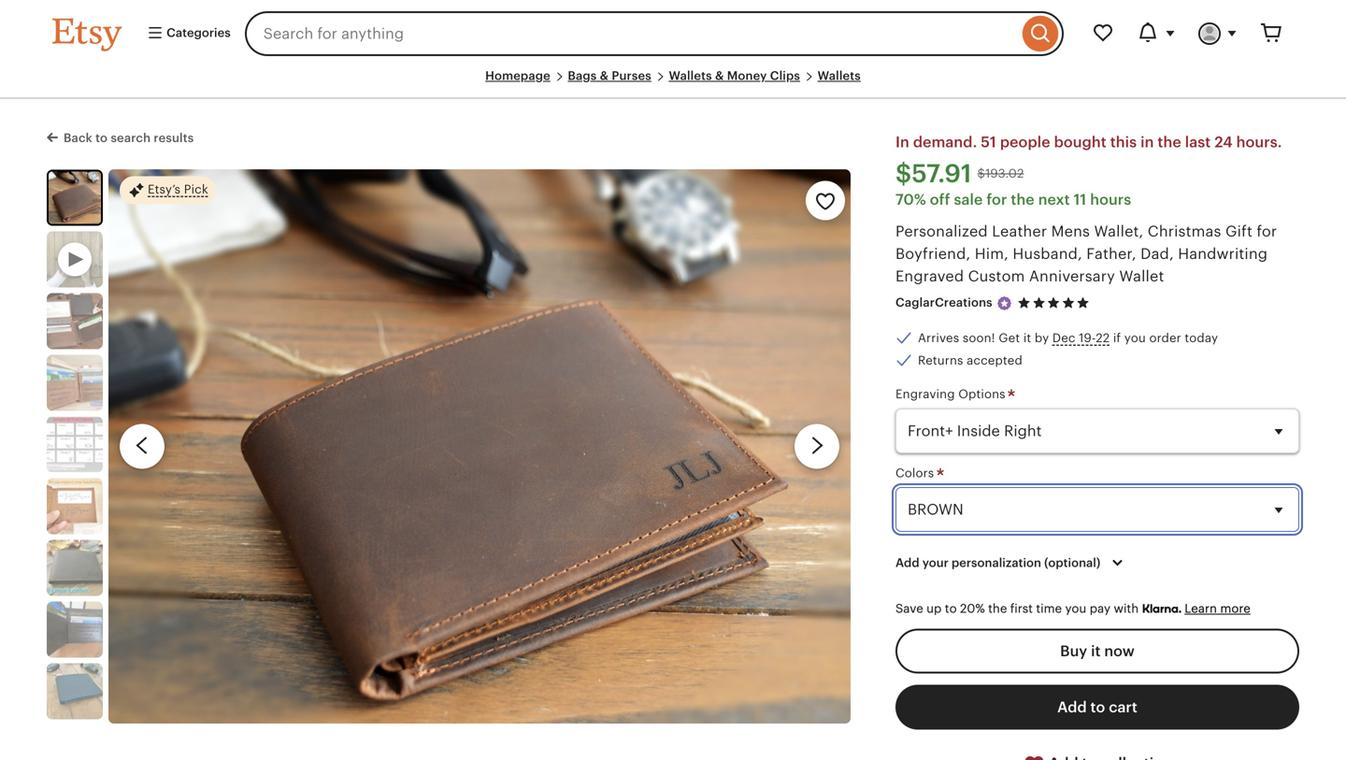 Task type: vqa. For each thing, say whether or not it's contained in the screenshot.
got
no



Task type: locate. For each thing, give the bounding box(es) containing it.
colors
[[896, 466, 938, 480]]

cart
[[1109, 699, 1138, 716]]

1 vertical spatial you
[[1065, 602, 1087, 616]]

Search for anything text field
[[245, 11, 1018, 56]]

first
[[1010, 602, 1033, 616]]

star_seller image
[[996, 295, 1013, 312]]

back to search results
[[64, 131, 194, 145]]

wallets link
[[818, 69, 861, 83]]

arrives
[[918, 331, 959, 345]]

1 horizontal spatial wallets
[[818, 69, 861, 83]]

70% off sale for the next 11 hours
[[896, 191, 1132, 208]]

to right up
[[945, 602, 957, 616]]

buy it now
[[1060, 643, 1135, 660]]

personalization
[[952, 556, 1042, 570]]

etsy's
[[148, 182, 181, 196]]

personalized leather mens wallet christmas gift for dark brown image
[[47, 540, 103, 596]]

2 wallets from the left
[[818, 69, 861, 83]]

1 vertical spatial the
[[1011, 191, 1035, 208]]

51
[[981, 134, 997, 151]]

1 vertical spatial it
[[1091, 643, 1101, 660]]

None search field
[[245, 11, 1064, 56]]

sale
[[954, 191, 983, 208]]

back to search results link
[[47, 127, 194, 147]]

klarna.
[[1142, 602, 1182, 616]]

in
[[896, 134, 910, 151]]

0 vertical spatial you
[[1125, 331, 1146, 345]]

the inside save up to 20% the first time you pay with klarna. learn more
[[988, 602, 1007, 616]]

1 wallets from the left
[[669, 69, 712, 83]]

the for hours
[[1011, 191, 1035, 208]]

personalized leather mens wallet christmas gift for image 2 image
[[47, 293, 103, 349]]

0 horizontal spatial wallets
[[669, 69, 712, 83]]

0 vertical spatial add
[[896, 556, 920, 570]]

dec
[[1053, 331, 1076, 345]]

1 horizontal spatial for
[[1257, 223, 1277, 240]]

& for bags
[[600, 69, 609, 83]]

1 horizontal spatial &
[[715, 69, 724, 83]]

wallet,
[[1094, 223, 1144, 240]]

menu bar
[[52, 67, 1294, 99]]

categories
[[164, 26, 231, 40]]

hours.
[[1237, 134, 1282, 151]]

time
[[1036, 602, 1062, 616]]

it inside buy it now 'button'
[[1091, 643, 1101, 660]]

save up to 20% the first time you pay with klarna. learn more
[[896, 602, 1251, 616]]

to right 'back'
[[95, 131, 108, 145]]

it right buy
[[1091, 643, 1101, 660]]

demand.
[[913, 134, 977, 151]]

0 horizontal spatial to
[[95, 131, 108, 145]]

boyfriend,
[[896, 245, 971, 262]]

to left the 'cart'
[[1091, 699, 1105, 716]]

personalized leather mens wallet christmas gift for brown image
[[109, 169, 851, 724], [49, 171, 101, 224]]

wallet
[[1119, 268, 1164, 284]]

up
[[927, 602, 942, 616]]

you right if
[[1125, 331, 1146, 345]]

etsy's pick
[[148, 182, 208, 196]]

0 vertical spatial for
[[987, 191, 1007, 208]]

etsy's pick button
[[120, 175, 216, 205]]

1 vertical spatial add
[[1058, 699, 1087, 716]]

for right "gift"
[[1257, 223, 1277, 240]]

the left first
[[988, 602, 1007, 616]]

mens
[[1051, 223, 1090, 240]]

with
[[1114, 602, 1139, 616]]

you
[[1125, 331, 1146, 345], [1065, 602, 1087, 616]]

2 & from the left
[[715, 69, 724, 83]]

it left "by"
[[1024, 331, 1032, 345]]

2 vertical spatial the
[[988, 602, 1007, 616]]

hours
[[1090, 191, 1132, 208]]

1 vertical spatial to
[[945, 602, 957, 616]]

menu bar containing homepage
[[52, 67, 1294, 99]]

wallets
[[669, 69, 712, 83], [818, 69, 861, 83]]

wallets & money clips
[[669, 69, 800, 83]]

1 horizontal spatial it
[[1091, 643, 1101, 660]]

1 horizontal spatial the
[[1011, 191, 1035, 208]]

wallets down categories banner
[[669, 69, 712, 83]]

11
[[1074, 191, 1087, 208]]

to inside save up to 20% the first time you pay with klarna. learn more
[[945, 602, 957, 616]]

19-
[[1079, 331, 1096, 345]]

to
[[95, 131, 108, 145], [945, 602, 957, 616], [1091, 699, 1105, 716]]

0 vertical spatial to
[[95, 131, 108, 145]]

0 horizontal spatial for
[[987, 191, 1007, 208]]

next
[[1038, 191, 1070, 208]]

wallets right clips
[[818, 69, 861, 83]]

$57.91
[[896, 160, 972, 188]]

bought
[[1054, 134, 1107, 151]]

&
[[600, 69, 609, 83], [715, 69, 724, 83]]

results
[[154, 131, 194, 145]]

the left next
[[1011, 191, 1035, 208]]

0 horizontal spatial you
[[1065, 602, 1087, 616]]

2 horizontal spatial to
[[1091, 699, 1105, 716]]

for
[[987, 191, 1007, 208], [1257, 223, 1277, 240]]

more
[[1220, 602, 1251, 616]]

0 vertical spatial the
[[1158, 134, 1182, 151]]

1 & from the left
[[600, 69, 609, 83]]

add for add your personalization (optional)
[[896, 556, 920, 570]]

it
[[1024, 331, 1032, 345], [1091, 643, 1101, 660]]

0 horizontal spatial &
[[600, 69, 609, 83]]

to inside button
[[1091, 699, 1105, 716]]

& right bags
[[600, 69, 609, 83]]

add left the 'cart'
[[1058, 699, 1087, 716]]

0 horizontal spatial the
[[988, 602, 1007, 616]]

add inside dropdown button
[[896, 556, 920, 570]]

you left pay
[[1065, 602, 1087, 616]]

0 vertical spatial it
[[1024, 331, 1032, 345]]

you inside save up to 20% the first time you pay with klarna. learn more
[[1065, 602, 1087, 616]]

add inside button
[[1058, 699, 1087, 716]]

20%
[[960, 602, 985, 616]]

1 horizontal spatial add
[[1058, 699, 1087, 716]]

1 vertical spatial for
[[1257, 223, 1277, 240]]

leather
[[992, 223, 1047, 240]]

to for add
[[1091, 699, 1105, 716]]

0 horizontal spatial add
[[896, 556, 920, 570]]

husband,
[[1013, 245, 1083, 262]]

purses
[[612, 69, 652, 83]]

for down $193.02
[[987, 191, 1007, 208]]

1 horizontal spatial to
[[945, 602, 957, 616]]

add to cart
[[1058, 699, 1138, 716]]

& left money
[[715, 69, 724, 83]]

the
[[1158, 134, 1182, 151], [1011, 191, 1035, 208], [988, 602, 1007, 616]]

personalized leather mens wallet christmas gift for image 5 image
[[47, 478, 103, 534]]

add left your
[[896, 556, 920, 570]]

add your personalization (optional) button
[[882, 543, 1143, 583]]

2 vertical spatial to
[[1091, 699, 1105, 716]]

the right 'in'
[[1158, 134, 1182, 151]]

homepage link
[[485, 69, 551, 83]]



Task type: describe. For each thing, give the bounding box(es) containing it.
to for back
[[95, 131, 108, 145]]

categories button
[[133, 17, 239, 50]]

if
[[1113, 331, 1121, 345]]

bags
[[568, 69, 597, 83]]

off
[[930, 191, 950, 208]]

dad,
[[1141, 245, 1174, 262]]

buy
[[1060, 643, 1088, 660]]

add for add to cart
[[1058, 699, 1087, 716]]

today
[[1185, 331, 1218, 345]]

handwriting
[[1178, 245, 1268, 262]]

personalized leather mens wallet christmas gift for black image
[[47, 663, 103, 719]]

engraving options
[[896, 387, 1009, 401]]

back
[[64, 131, 92, 145]]

people
[[1000, 134, 1051, 151]]

caglarcreations link
[[896, 296, 993, 310]]

gift
[[1226, 223, 1253, 240]]

accepted
[[967, 353, 1023, 367]]

engraved
[[896, 268, 964, 284]]

pick
[[184, 182, 208, 196]]

wallets & money clips link
[[669, 69, 800, 83]]

order
[[1149, 331, 1182, 345]]

pay
[[1090, 602, 1111, 616]]

personalized leather mens wallet christmas gift for image 3 image
[[47, 355, 103, 411]]

0 horizontal spatial personalized leather mens wallet christmas gift for brown image
[[49, 171, 101, 224]]

arrives soon! get it by dec 19-22 if you order today
[[918, 331, 1218, 345]]

christmas
[[1148, 223, 1222, 240]]

for inside personalized leather mens wallet, christmas gift for boyfriend, him, husband, father, dad, handwriting engraved custom anniversary wallet
[[1257, 223, 1277, 240]]

anniversary
[[1029, 268, 1115, 284]]

in
[[1141, 134, 1154, 151]]

& for wallets
[[715, 69, 724, 83]]

soon! get
[[963, 331, 1020, 345]]

none search field inside categories banner
[[245, 11, 1064, 56]]

24
[[1215, 134, 1233, 151]]

personalized leather mens wallet, christmas gift for boyfriend, him, husband, father, dad, handwriting engraved custom anniversary wallet
[[896, 223, 1277, 284]]

returns accepted
[[918, 353, 1023, 367]]

money
[[727, 69, 767, 83]]

categories banner
[[19, 0, 1328, 67]]

returns
[[918, 353, 964, 367]]

in demand. 51 people bought this in the last 24 hours.
[[896, 134, 1282, 151]]

the for you
[[988, 602, 1007, 616]]

learn
[[1185, 602, 1217, 616]]

father,
[[1087, 245, 1137, 262]]

your
[[923, 556, 949, 570]]

add your personalization (optional)
[[896, 556, 1101, 570]]

personalized leather mens wallet christmas gift for image 4 image
[[47, 416, 103, 472]]

2 horizontal spatial the
[[1158, 134, 1182, 151]]

this
[[1110, 134, 1137, 151]]

wallets for wallets link
[[818, 69, 861, 83]]

0 horizontal spatial it
[[1024, 331, 1032, 345]]

last
[[1185, 134, 1211, 151]]

1 horizontal spatial personalized leather mens wallet christmas gift for brown image
[[109, 169, 851, 724]]

caglarcreations
[[896, 296, 993, 310]]

now
[[1104, 643, 1135, 660]]

learn more button
[[1185, 602, 1251, 616]]

clips
[[770, 69, 800, 83]]

engraving
[[896, 387, 955, 401]]

options
[[958, 387, 1006, 401]]

add to cart button
[[896, 685, 1300, 730]]

save
[[896, 602, 923, 616]]

personalized leather mens wallet christmas gift for image 7 image
[[47, 601, 103, 658]]

$193.02
[[978, 167, 1024, 181]]

bags & purses link
[[568, 69, 652, 83]]

22
[[1096, 331, 1110, 345]]

him,
[[975, 245, 1009, 262]]

custom
[[968, 268, 1025, 284]]

(optional)
[[1044, 556, 1101, 570]]

wallets for wallets & money clips
[[669, 69, 712, 83]]

buy it now button
[[896, 629, 1300, 674]]

homepage
[[485, 69, 551, 83]]

70%
[[896, 191, 926, 208]]

by
[[1035, 331, 1049, 345]]

$57.91 $193.02
[[896, 160, 1024, 188]]

search
[[111, 131, 151, 145]]

personalized
[[896, 223, 988, 240]]

1 horizontal spatial you
[[1125, 331, 1146, 345]]

bags & purses
[[568, 69, 652, 83]]



